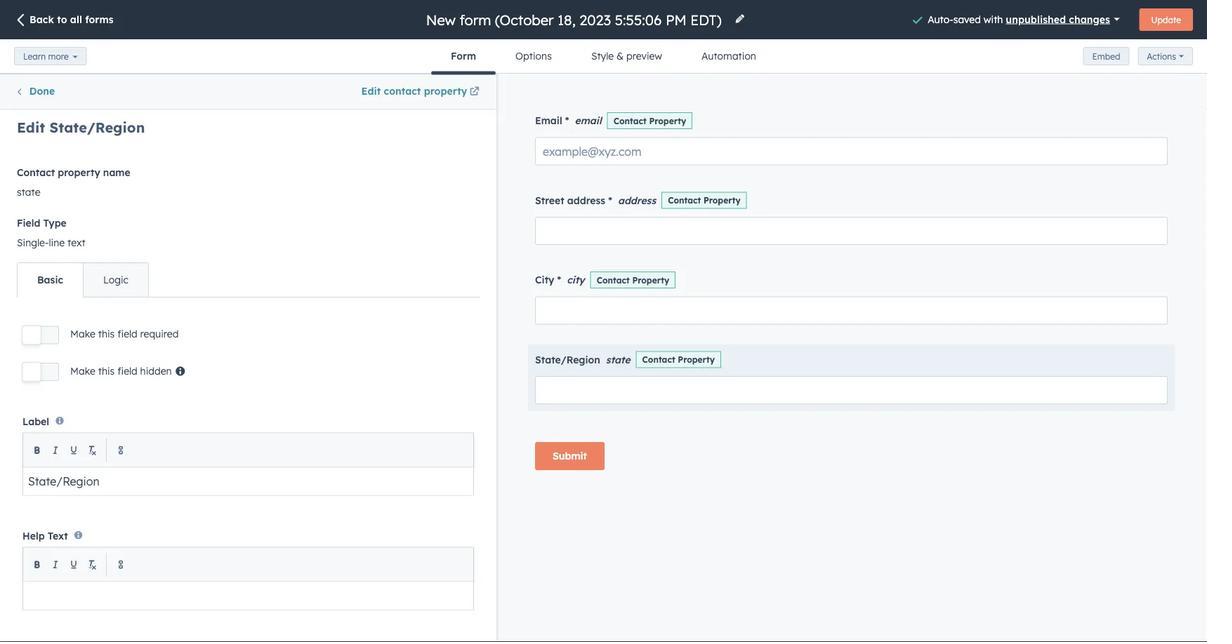 Task type: describe. For each thing, give the bounding box(es) containing it.
update
[[1152, 14, 1182, 25]]

phone
[[82, 327, 110, 340]]

new
[[380, 85, 399, 97]]

create
[[346, 85, 377, 97]]

update button
[[1140, 8, 1194, 31]]

form
[[451, 50, 476, 62]]

help
[[22, 530, 45, 543]]

make this field required button
[[22, 326, 179, 345]]

label
[[22, 416, 49, 428]]

field type
[[17, 217, 67, 229]]

all
[[70, 13, 82, 26]]

used
[[85, 195, 108, 207]]

style & preview button
[[572, 39, 682, 73]]

type
[[43, 217, 67, 229]]

mobile
[[82, 496, 112, 508]]

first
[[82, 226, 102, 239]]

name for first
[[105, 226, 131, 239]]

auto-saved with
[[928, 13, 1007, 25]]

forms
[[85, 13, 114, 26]]

back to all forms
[[30, 13, 114, 26]]

properties
[[111, 195, 162, 207]]

learn more
[[23, 51, 69, 61]]

edit contact property
[[362, 85, 467, 97]]

basic
[[37, 274, 63, 286]]

text
[[48, 530, 68, 543]]

contact
[[384, 85, 421, 97]]

label button
[[22, 407, 474, 496]]

page section element
[[0, 0, 1208, 75]]

single-line text
[[17, 237, 86, 249]]

make this field hidden button
[[22, 363, 186, 382]]

form button
[[431, 39, 496, 75]]

0 vertical spatial number
[[113, 327, 149, 340]]

required
[[140, 328, 179, 340]]

learn more button
[[14, 47, 87, 65]]

navigation inside the page section element
[[431, 39, 776, 75]]

make this field hidden
[[70, 365, 172, 377]]

search properties search field
[[17, 131, 480, 159]]

single-
[[17, 237, 49, 249]]

1 horizontal spatial property
[[424, 85, 467, 97]]

1 link opens in a new window image from the top
[[470, 84, 480, 101]]

field
[[17, 217, 40, 229]]

state/region
[[50, 119, 145, 136]]

automation button
[[682, 39, 776, 73]]

tab list containing basic
[[17, 263, 149, 298]]

preview
[[627, 50, 663, 62]]

first name
[[82, 226, 131, 239]]

field for hidden
[[118, 365, 138, 377]]

name for company
[[129, 530, 155, 542]]

name up properties
[[103, 167, 130, 179]]

last
[[82, 260, 101, 272]]

style & preview
[[592, 50, 663, 62]]

phone
[[115, 496, 144, 508]]

done
[[29, 85, 55, 97]]

make for make this field hidden
[[70, 365, 95, 377]]

none field inside the page section element
[[425, 10, 726, 29]]

back
[[30, 13, 54, 26]]

make for make this field required
[[70, 328, 95, 340]]

done button
[[15, 83, 55, 101]]



Task type: vqa. For each thing, say whether or not it's contained in the screenshot.
"be"
no



Task type: locate. For each thing, give the bounding box(es) containing it.
1 vertical spatial this
[[98, 365, 115, 377]]

0 horizontal spatial property
[[58, 167, 100, 179]]

edit down done button
[[17, 119, 45, 136]]

frequently used properties button
[[17, 193, 480, 209]]

actions
[[1148, 51, 1177, 62]]

2 field from the top
[[118, 365, 138, 377]]

create new
[[346, 85, 399, 97]]

1 field from the top
[[118, 328, 138, 340]]

text
[[67, 237, 86, 249]]

0 vertical spatial edit
[[362, 85, 381, 97]]

last name
[[82, 260, 130, 272]]

style
[[592, 50, 614, 62]]

this down make this field required button
[[98, 365, 115, 377]]

number
[[113, 327, 149, 340], [147, 496, 182, 508]]

this
[[98, 328, 115, 340], [98, 365, 115, 377]]

application for label
[[22, 433, 474, 496]]

this up the make this field hidden button
[[98, 328, 115, 340]]

logic link
[[83, 264, 148, 297]]

company
[[82, 530, 126, 542]]

1 vertical spatial make
[[70, 365, 95, 377]]

this for hidden
[[98, 365, 115, 377]]

2 make from the top
[[70, 365, 95, 377]]

logic
[[103, 274, 129, 286]]

make
[[70, 328, 95, 340], [70, 365, 95, 377]]

line
[[49, 237, 65, 249]]

this for required
[[98, 328, 115, 340]]

frequently used properties
[[29, 195, 162, 207]]

property
[[424, 85, 467, 97], [58, 167, 100, 179]]

saved
[[954, 13, 982, 25]]

field
[[118, 328, 138, 340], [118, 365, 138, 377]]

edit for edit contact property
[[362, 85, 381, 97]]

hidden
[[140, 365, 172, 377]]

0 vertical spatial this
[[98, 328, 115, 340]]

2 link opens in a new window image from the top
[[470, 87, 480, 97]]

1 vertical spatial property
[[58, 167, 100, 179]]

phone number
[[82, 327, 149, 340]]

learn
[[23, 51, 46, 61]]

property up frequently used properties
[[58, 167, 100, 179]]

application for help text
[[22, 548, 474, 611]]

make up the make this field hidden button
[[70, 328, 95, 340]]

name
[[103, 167, 130, 179], [105, 226, 131, 239], [104, 260, 130, 272], [129, 530, 155, 542]]

help text button
[[22, 522, 474, 611]]

back to all forms link
[[14, 13, 114, 28]]

name right first
[[105, 226, 131, 239]]

field right phone
[[118, 328, 138, 340]]

help text
[[22, 530, 68, 543]]

edit
[[362, 85, 381, 97], [17, 119, 45, 136]]

options
[[516, 50, 552, 62]]

create new navigation
[[0, 74, 497, 109]]

automation
[[702, 50, 757, 62]]

1 application from the top
[[22, 433, 474, 496]]

basic link
[[18, 264, 83, 297]]

country/region
[[82, 462, 156, 475]]

mobile phone number
[[82, 496, 182, 508]]

1 vertical spatial field
[[118, 365, 138, 377]]

tab list
[[17, 263, 149, 298]]

2 this from the top
[[98, 365, 115, 377]]

link opens in a new window image
[[470, 84, 480, 101], [470, 87, 480, 97]]

field for required
[[118, 328, 138, 340]]

embed
[[1093, 51, 1121, 61]]

frequently
[[29, 195, 82, 207]]

1 make from the top
[[70, 328, 95, 340]]

embed button
[[1084, 47, 1130, 65]]

application
[[22, 433, 474, 496], [22, 548, 474, 611]]

number right phone
[[113, 327, 149, 340]]

company name
[[82, 530, 155, 542]]

more
[[48, 51, 69, 61]]

1 vertical spatial application
[[22, 548, 474, 611]]

unpublished changes
[[1007, 13, 1111, 25]]

field left hidden
[[118, 365, 138, 377]]

actions button
[[1139, 47, 1194, 65]]

1 vertical spatial edit
[[17, 119, 45, 136]]

None field
[[425, 10, 726, 29]]

2 application from the top
[[22, 548, 474, 611]]

&
[[617, 50, 624, 62]]

navigation
[[431, 39, 776, 75]]

with
[[984, 13, 1004, 25]]

0 vertical spatial make
[[70, 328, 95, 340]]

edit left contact
[[362, 85, 381, 97]]

property down form button
[[424, 85, 467, 97]]

navigation containing form
[[431, 39, 776, 75]]

auto-
[[928, 13, 954, 25]]

0 vertical spatial property
[[424, 85, 467, 97]]

create new button
[[248, 74, 496, 108]]

state
[[17, 186, 40, 199]]

0 vertical spatial field
[[118, 328, 138, 340]]

0 vertical spatial application
[[22, 433, 474, 496]]

contact property name
[[17, 167, 130, 179]]

edit state/region
[[17, 119, 145, 136]]

changes
[[1070, 13, 1111, 25]]

1 vertical spatial number
[[147, 496, 182, 508]]

name down mobile phone number
[[129, 530, 155, 542]]

make down phone
[[70, 365, 95, 377]]

to
[[57, 13, 67, 26]]

edit for edit state/region
[[17, 119, 45, 136]]

name for last
[[104, 260, 130, 272]]

1 horizontal spatial edit
[[362, 85, 381, 97]]

contact
[[17, 167, 55, 179]]

make this field required
[[70, 328, 179, 340]]

1 this from the top
[[98, 328, 115, 340]]

number right the phone
[[147, 496, 182, 508]]

unpublished changes button
[[1007, 9, 1120, 29]]

0 horizontal spatial edit
[[17, 119, 45, 136]]

options button
[[496, 39, 572, 73]]

unpublished
[[1007, 13, 1067, 25]]

name up the logic
[[104, 260, 130, 272]]



